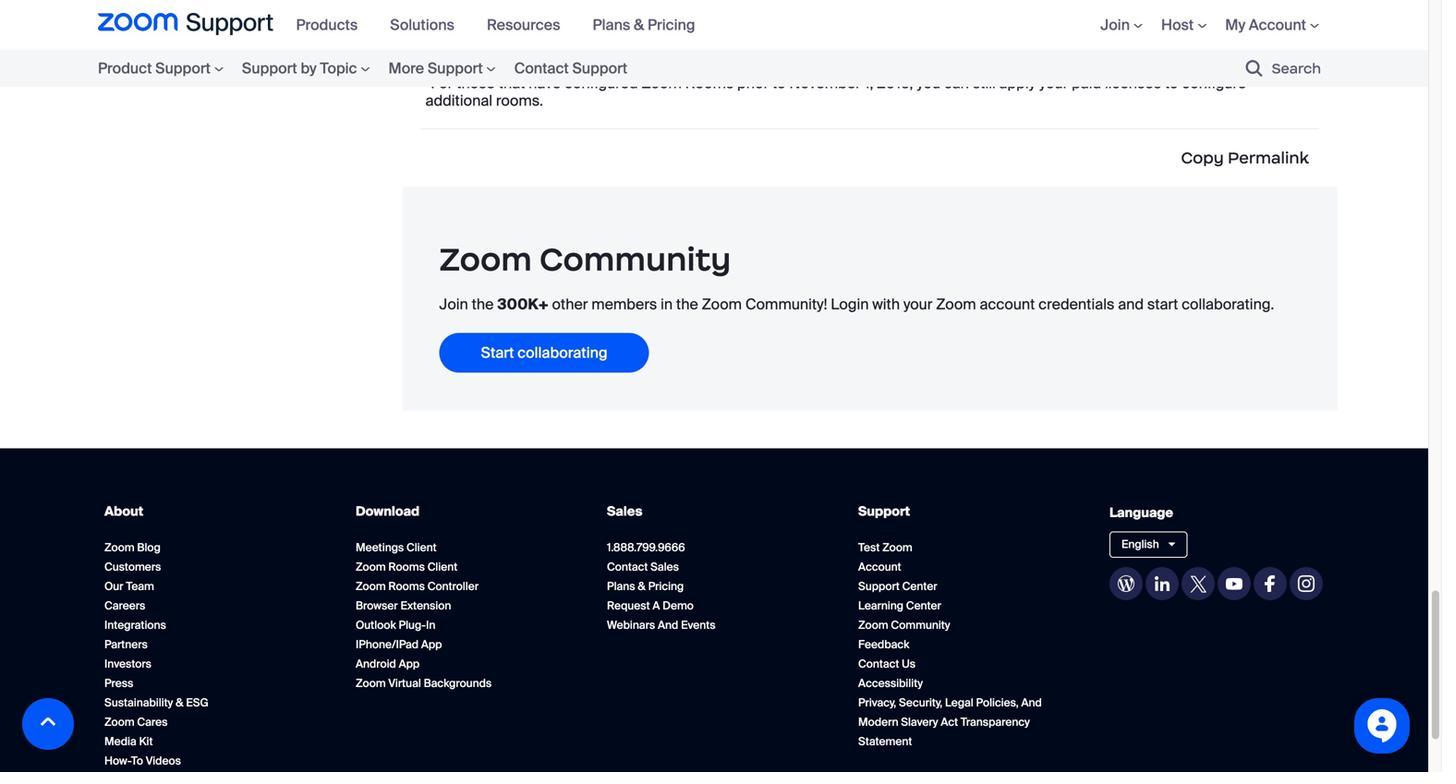 Task type: locate. For each thing, give the bounding box(es) containing it.
0 vertical spatial plans & pricing link
[[593, 15, 709, 35]]

0 vertical spatial community
[[540, 239, 731, 279]]

rooms down professional
[[662, 56, 710, 75]]

0 vertical spatial app
[[421, 638, 442, 652]]

0 horizontal spatial additional
[[426, 91, 493, 110]]

start collaborating
[[481, 343, 608, 362]]

& down contact sales link
[[638, 580, 646, 594]]

1 horizontal spatial your
[[1039, 73, 1069, 93]]

rooms left prior
[[685, 73, 734, 93]]

slavery
[[901, 715, 938, 730]]

pricing up zoom rooms features link
[[648, 15, 695, 35]]

join left 300k+
[[439, 295, 468, 314]]

customers
[[104, 560, 161, 574]]

account right my
[[1249, 15, 1307, 35]]

my account link
[[1226, 15, 1320, 35]]

to right prior
[[773, 73, 786, 93]]

2 horizontal spatial contact
[[858, 657, 899, 671]]

0 vertical spatial sales
[[607, 503, 643, 520]]

configured
[[565, 73, 638, 93]]

1.888.799.9666 contact sales plans & pricing request a demo webinars and events
[[607, 541, 716, 633]]

0 vertical spatial in
[[661, 295, 673, 314]]

0 vertical spatial additional
[[548, 56, 615, 75]]

client
[[407, 541, 437, 555], [428, 560, 458, 574]]

plans & pricing link down contact sales link
[[607, 580, 684, 594]]

privacy,
[[858, 696, 897, 710]]

1 horizontal spatial to
[[773, 73, 786, 93]]

outlook plug-in link
[[356, 618, 436, 633]]

zoom up 300k+
[[439, 239, 532, 279]]

with
[[519, 29, 546, 48], [873, 295, 900, 314]]

2 vertical spatial contact
[[858, 657, 899, 671]]

join the 300k+ other members in the zoom community! login with your zoom account credentials and start collaborating.
[[439, 295, 1275, 314]]

1 vertical spatial join
[[439, 295, 468, 314]]

security,
[[899, 696, 943, 710]]

your inside the consult with zoom rooms professional services learn about additional zoom rooms features * for those that have configured zoom rooms prior to november 1, 2015, you can still apply your paid licenses to configure additional rooms.
[[1039, 73, 1069, 93]]

1 horizontal spatial in
[[661, 295, 673, 314]]

0 horizontal spatial your
[[904, 295, 933, 314]]

feedback
[[858, 638, 910, 652]]

plans up the request
[[607, 580, 635, 594]]

to inside zoom blog customers our team careers integrations partners investors press sustainability & esg zoom cares media kit how-to videos
[[131, 754, 143, 769]]

customers link
[[104, 560, 161, 574]]

that
[[499, 73, 525, 93]]

zoom up media
[[104, 715, 135, 730]]

1 vertical spatial sales
[[651, 560, 679, 574]]

0 horizontal spatial and
[[658, 618, 679, 633]]

1 vertical spatial &
[[638, 580, 646, 594]]

and right policies,
[[1022, 696, 1042, 710]]

sales
[[607, 503, 643, 520], [651, 560, 679, 574]]

300k+
[[497, 295, 549, 314]]

1 vertical spatial and
[[658, 618, 679, 633]]

1 vertical spatial plans
[[607, 580, 635, 594]]

join up the paid licenses
[[1101, 15, 1130, 35]]

1 vertical spatial account
[[858, 560, 902, 574]]

plans inside 1.888.799.9666 contact sales plans & pricing request a demo webinars and events
[[607, 580, 635, 594]]

1 horizontal spatial contact
[[607, 560, 648, 574]]

rooms down zoom rooms client link
[[388, 580, 425, 594]]

additional
[[548, 56, 615, 75], [426, 91, 493, 110]]

virtual
[[388, 677, 421, 691]]

press link
[[104, 677, 133, 691]]

sustainability & esg link
[[104, 696, 209, 710]]

*
[[426, 73, 431, 93]]

1 vertical spatial contact
[[607, 560, 648, 574]]

accessibility
[[858, 677, 923, 691]]

to down media kit link
[[131, 754, 143, 769]]

& inside 1.888.799.9666 contact sales plans & pricing request a demo webinars and events
[[638, 580, 646, 594]]

your right apply
[[1039, 73, 1069, 93]]

account link
[[858, 560, 902, 574]]

about
[[505, 56, 544, 75]]

1 horizontal spatial and
[[1022, 696, 1042, 710]]

zoom up contact support link
[[550, 29, 590, 48]]

contact inside contact support link
[[514, 59, 569, 78]]

menu bar containing product support
[[98, 50, 692, 87]]

0 horizontal spatial sales
[[607, 503, 643, 520]]

additional down more support link on the left of the page
[[426, 91, 493, 110]]

1 horizontal spatial with
[[873, 295, 900, 314]]

members
[[592, 295, 657, 314]]

the
[[472, 295, 494, 314], [676, 295, 698, 314]]

& inside zoom blog customers our team careers integrations partners investors press sustainability & esg zoom cares media kit how-to videos
[[176, 696, 183, 710]]

extension
[[401, 599, 451, 613]]

rooms up zoom rooms controller 'link'
[[388, 560, 425, 574]]

product support
[[98, 59, 211, 78]]

careers
[[104, 599, 145, 613]]

the left 300k+
[[472, 295, 494, 314]]

menu bar
[[287, 0, 718, 50], [1073, 0, 1331, 50], [98, 50, 692, 87]]

1 vertical spatial pricing
[[648, 580, 684, 594]]

sales up 1.888.799.9666 link
[[607, 503, 643, 520]]

contact support link
[[505, 56, 637, 81]]

zoom down the learning
[[858, 618, 889, 633]]

0 vertical spatial join
[[1101, 15, 1130, 35]]

0 horizontal spatial with
[[519, 29, 546, 48]]

1 vertical spatial your
[[904, 295, 933, 314]]

events
[[681, 618, 716, 633]]

0 vertical spatial contact
[[514, 59, 569, 78]]

community down learning center link
[[891, 618, 950, 633]]

collaborating.
[[1182, 295, 1275, 314]]

iphone/ipad
[[356, 638, 419, 652]]

services
[[734, 29, 793, 48]]

1 vertical spatial in
[[426, 618, 436, 633]]

0 vertical spatial your
[[1039, 73, 1069, 93]]

zoom down zoom rooms professional services link
[[642, 73, 682, 93]]

contact
[[514, 59, 569, 78], [607, 560, 648, 574], [858, 657, 899, 671]]

solutions link
[[390, 15, 468, 35]]

1 vertical spatial community
[[891, 618, 950, 633]]

rooms up the configured
[[593, 29, 642, 48]]

plans up the configured
[[593, 15, 630, 35]]

copy permalink
[[1181, 148, 1309, 168]]

our team link
[[104, 580, 154, 594]]

test zoom link
[[858, 541, 913, 555]]

in
[[661, 295, 673, 314], [426, 618, 436, 633]]

0 horizontal spatial to
[[131, 754, 143, 769]]

1 horizontal spatial account
[[1249, 15, 1307, 35]]

integrations link
[[104, 618, 166, 633]]

request a demo link
[[607, 599, 694, 613]]

zoom blog link
[[104, 541, 161, 555]]

0 vertical spatial plans
[[593, 15, 630, 35]]

your right login at the top right of page
[[904, 295, 933, 314]]

1 horizontal spatial join
[[1101, 15, 1130, 35]]

us
[[902, 657, 916, 671]]

0 horizontal spatial in
[[426, 618, 436, 633]]

0 horizontal spatial contact
[[514, 59, 569, 78]]

0 vertical spatial and
[[1118, 295, 1144, 314]]

0 horizontal spatial community
[[540, 239, 731, 279]]

plans & pricing link up zoom rooms features link
[[593, 15, 709, 35]]

1 horizontal spatial sales
[[651, 560, 679, 574]]

zoom down meetings
[[356, 560, 386, 574]]

account down test zoom link
[[858, 560, 902, 574]]

community inside test zoom account support center learning center zoom community feedback contact us accessibility privacy, security, legal policies, and modern slavery act transparency statement
[[891, 618, 950, 633]]

0 vertical spatial client
[[407, 541, 437, 555]]

1 horizontal spatial app
[[421, 638, 442, 652]]

pricing inside 1.888.799.9666 contact sales plans & pricing request a demo webinars and events
[[648, 580, 684, 594]]

2 vertical spatial and
[[1022, 696, 1042, 710]]

sales down 1.888.799.9666 link
[[651, 560, 679, 574]]

app up virtual
[[399, 657, 420, 671]]

0 vertical spatial pricing
[[648, 15, 695, 35]]

1 vertical spatial app
[[399, 657, 420, 671]]

join
[[1101, 15, 1130, 35], [439, 295, 468, 314]]

zoom up account link
[[883, 541, 913, 555]]

consult with zoom rooms professional services learn about additional zoom rooms features * for those that have configured zoom rooms prior to november 1, 2015, you can still apply your paid licenses to configure additional rooms.
[[426, 29, 1247, 110]]

0 vertical spatial with
[[519, 29, 546, 48]]

and
[[1118, 295, 1144, 314], [658, 618, 679, 633], [1022, 696, 1042, 710]]

center up zoom community link at the bottom
[[906, 599, 941, 613]]

with up about
[[519, 29, 546, 48]]

to left configure
[[1165, 73, 1179, 93]]

1 horizontal spatial community
[[891, 618, 950, 633]]

center up learning center link
[[902, 580, 938, 594]]

the right members
[[676, 295, 698, 314]]

community up members
[[540, 239, 731, 279]]

join for join
[[1101, 15, 1130, 35]]

menu bar containing join
[[1073, 0, 1331, 50]]

and down "demo" on the left of the page
[[658, 618, 679, 633]]

0 horizontal spatial account
[[858, 560, 902, 574]]

account
[[1249, 15, 1307, 35], [858, 560, 902, 574]]

more support link
[[379, 56, 505, 81]]

rooms
[[593, 29, 642, 48], [662, 56, 710, 75], [685, 73, 734, 93], [388, 560, 425, 574], [388, 580, 425, 594]]

english
[[1122, 537, 1159, 552]]

sales inside 1.888.799.9666 contact sales plans & pricing request a demo webinars and events
[[651, 560, 679, 574]]

0 vertical spatial &
[[634, 15, 644, 35]]

1 horizontal spatial the
[[676, 295, 698, 314]]

app
[[421, 638, 442, 652], [399, 657, 420, 671]]

2 vertical spatial &
[[176, 696, 183, 710]]

pricing inside menu bar
[[648, 15, 695, 35]]

other
[[552, 295, 588, 314]]

zoom rooms client link
[[356, 560, 458, 574]]

pricing up a
[[648, 580, 684, 594]]

collaborating
[[518, 343, 608, 362]]

kit
[[139, 735, 153, 749]]

client up zoom rooms client link
[[407, 541, 437, 555]]

zoom left account
[[936, 295, 976, 314]]

app down 'plug-'
[[421, 638, 442, 652]]

0 vertical spatial center
[[902, 580, 938, 594]]

and left the "start"
[[1118, 295, 1144, 314]]

search button
[[1220, 50, 1331, 87]]

& left professional
[[634, 15, 644, 35]]

in down extension at bottom
[[426, 618, 436, 633]]

contact inside test zoom account support center learning center zoom community feedback contact us accessibility privacy, security, legal policies, and modern slavery act transparency statement
[[858, 657, 899, 671]]

have
[[529, 73, 561, 93]]

meetings
[[356, 541, 404, 555]]

zoom community
[[439, 239, 731, 279]]

client up the controller
[[428, 560, 458, 574]]

1 vertical spatial plans & pricing link
[[607, 580, 684, 594]]

backgrounds
[[424, 677, 492, 691]]

zoom
[[550, 29, 590, 48], [618, 56, 658, 75], [642, 73, 682, 93], [439, 239, 532, 279], [702, 295, 742, 314], [936, 295, 976, 314], [104, 541, 135, 555], [883, 541, 913, 555], [356, 560, 386, 574], [356, 580, 386, 594], [858, 618, 889, 633], [356, 677, 386, 691], [104, 715, 135, 730]]

pricing
[[648, 15, 695, 35], [648, 580, 684, 594]]

consult
[[462, 29, 515, 48]]

account inside test zoom account support center learning center zoom community feedback contact us accessibility privacy, security, legal policies, and modern slavery act transparency statement
[[858, 560, 902, 574]]

esg
[[186, 696, 209, 710]]

still
[[973, 73, 996, 93]]

how-to videos link
[[104, 754, 181, 769]]

zoom up browser
[[356, 580, 386, 594]]

0 horizontal spatial join
[[439, 295, 468, 314]]

contact support
[[514, 59, 628, 78]]

join for join the 300k+ other members in the zoom community! login with your zoom account credentials and start collaborating.
[[439, 295, 468, 314]]

& left esg
[[176, 696, 183, 710]]

my
[[1226, 15, 1246, 35]]

1 vertical spatial with
[[873, 295, 900, 314]]

zoom up customers link
[[104, 541, 135, 555]]

account
[[980, 295, 1035, 314]]

with right login at the top right of page
[[873, 295, 900, 314]]

0 horizontal spatial the
[[472, 295, 494, 314]]

media kit link
[[104, 735, 153, 749]]

in right members
[[661, 295, 673, 314]]

rooms.
[[496, 91, 543, 110]]

partners link
[[104, 638, 148, 652]]

search image
[[1246, 60, 1263, 77], [1246, 60, 1263, 77]]

additional right about
[[548, 56, 615, 75]]



Task type: describe. For each thing, give the bounding box(es) containing it.
learning center link
[[858, 599, 941, 613]]

start
[[1148, 295, 1178, 314]]

partners
[[104, 638, 148, 652]]

copy
[[1181, 148, 1224, 168]]

integrations
[[104, 618, 166, 633]]

plans inside menu bar
[[593, 15, 630, 35]]

zoom support image
[[98, 13, 273, 37]]

0 vertical spatial account
[[1249, 15, 1307, 35]]

how-
[[104, 754, 131, 769]]

iphone/ipad app link
[[356, 638, 442, 652]]

support by topic link
[[233, 56, 379, 81]]

android app link
[[356, 657, 420, 671]]

accessibility link
[[858, 677, 923, 691]]

support inside test zoom account support center learning center zoom community feedback contact us accessibility privacy, security, legal policies, and modern slavery act transparency statement
[[858, 580, 900, 594]]

prior
[[737, 73, 769, 93]]

cares
[[137, 715, 168, 730]]

those
[[457, 73, 495, 93]]

learning
[[858, 599, 904, 613]]

professional
[[645, 29, 730, 48]]

configure
[[1182, 73, 1247, 93]]

2 the from the left
[[676, 295, 698, 314]]

copy permalink button
[[1176, 138, 1315, 177]]

sales link
[[607, 503, 643, 520]]

2 horizontal spatial to
[[1165, 73, 1179, 93]]

1 vertical spatial client
[[428, 560, 458, 574]]

1 vertical spatial additional
[[426, 91, 493, 110]]

modern
[[858, 715, 899, 730]]

my account
[[1226, 15, 1307, 35]]

support by topic
[[242, 59, 357, 78]]

investors link
[[104, 657, 151, 671]]

support center link
[[858, 580, 938, 594]]

browser extension link
[[356, 599, 451, 613]]

test zoom account support center learning center zoom community feedback contact us accessibility privacy, security, legal policies, and modern slavery act transparency statement
[[858, 541, 1042, 749]]

1.888.799.9666 link
[[607, 541, 685, 555]]

zoom community link
[[858, 618, 950, 633]]

start
[[481, 343, 514, 362]]

zoom virtual backgrounds link
[[356, 677, 492, 691]]

login
[[831, 295, 869, 314]]

webinars and events link
[[607, 618, 716, 633]]

webinars
[[607, 618, 655, 633]]

apply
[[999, 73, 1036, 93]]

feedback link
[[858, 638, 910, 652]]

download
[[356, 503, 420, 520]]

1 the from the left
[[472, 295, 494, 314]]

in inside meetings client zoom rooms client zoom rooms controller browser extension outlook plug-in iphone/ipad app android app zoom virtual backgrounds
[[426, 618, 436, 633]]

meetings client zoom rooms client zoom rooms controller browser extension outlook plug-in iphone/ipad app android app zoom virtual backgrounds
[[356, 541, 492, 691]]

request
[[607, 599, 650, 613]]

1,
[[865, 73, 874, 93]]

host link
[[1162, 15, 1207, 35]]

host
[[1162, 15, 1194, 35]]

menu bar containing products
[[287, 0, 718, 50]]

more support
[[389, 59, 483, 78]]

resources link
[[487, 15, 574, 35]]

for
[[431, 73, 453, 93]]

contact sales link
[[607, 560, 679, 574]]

resources
[[487, 15, 560, 35]]

browser
[[356, 599, 398, 613]]

statement
[[858, 735, 912, 749]]

product support link
[[98, 56, 233, 81]]

and inside 1.888.799.9666 contact sales plans & pricing request a demo webinars and events
[[658, 618, 679, 633]]

test
[[858, 541, 880, 555]]

& inside menu bar
[[634, 15, 644, 35]]

controller
[[428, 580, 479, 594]]

with inside the consult with zoom rooms professional services learn about additional zoom rooms features * for those that have configured zoom rooms prior to november 1, 2015, you can still apply your paid licenses to configure additional rooms.
[[519, 29, 546, 48]]

0 horizontal spatial app
[[399, 657, 420, 671]]

and inside test zoom account support center learning center zoom community feedback contact us accessibility privacy, security, legal policies, and modern slavery act transparency statement
[[1022, 696, 1042, 710]]

features
[[714, 56, 770, 75]]

topic
[[320, 59, 357, 78]]

can
[[944, 73, 969, 93]]

1 vertical spatial center
[[906, 599, 941, 613]]

credentials
[[1039, 295, 1115, 314]]

zoom down plans & pricing
[[618, 56, 658, 75]]

more
[[389, 59, 424, 78]]

legal
[[945, 696, 974, 710]]

solutions
[[390, 15, 455, 35]]

blog
[[137, 541, 161, 555]]

contact us link
[[858, 657, 916, 671]]

demo
[[663, 599, 694, 613]]

1 horizontal spatial additional
[[548, 56, 615, 75]]

contact inside 1.888.799.9666 contact sales plans & pricing request a demo webinars and events
[[607, 560, 648, 574]]

join link
[[1101, 15, 1143, 35]]

media
[[104, 735, 136, 749]]

zoom blog customers our team careers integrations partners investors press sustainability & esg zoom cares media kit how-to videos
[[104, 541, 209, 769]]

2 horizontal spatial and
[[1118, 295, 1144, 314]]

download link
[[356, 503, 420, 520]]

videos
[[146, 754, 181, 769]]

zoom left community!
[[702, 295, 742, 314]]

android
[[356, 657, 396, 671]]

english button
[[1110, 532, 1188, 558]]

products
[[296, 15, 358, 35]]

zoom rooms controller link
[[356, 580, 479, 594]]

1.888.799.9666
[[607, 541, 685, 555]]

community!
[[746, 295, 828, 314]]

zoom down android on the left bottom of page
[[356, 677, 386, 691]]

product
[[98, 59, 152, 78]]

permalink
[[1228, 148, 1309, 168]]

start collaborating link
[[439, 333, 649, 373]]

zoom rooms features link
[[618, 56, 770, 75]]



Task type: vqa. For each thing, say whether or not it's contained in the screenshot.
the bottom Contact
yes



